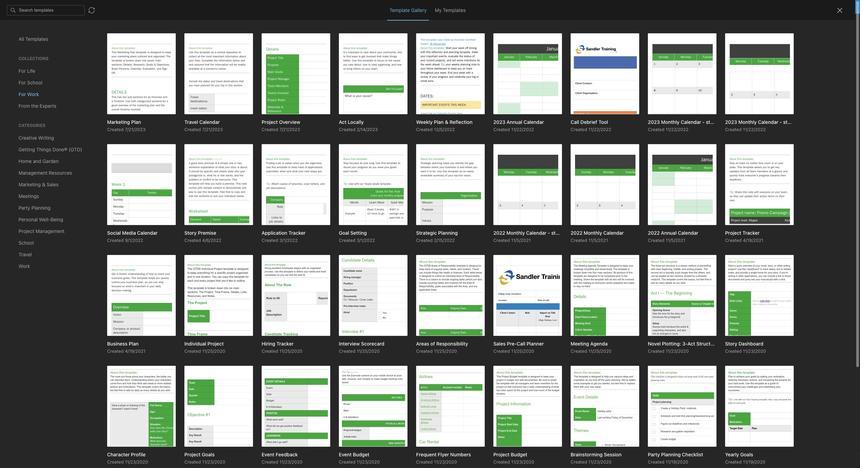 Task type: vqa. For each thing, say whether or not it's contained in the screenshot.
"INSERT" image
yes



Task type: describe. For each thing, give the bounding box(es) containing it.
alignment image
[[325, 33, 342, 43]]

note window element
[[0, 0, 860, 468]]

all
[[418, 4, 423, 10]]

you
[[806, 19, 813, 24]]

Note Editor text field
[[0, 0, 860, 468]]

highlight image
[[259, 33, 276, 43]]

font size image
[[190, 33, 207, 43]]

heading level image
[[120, 33, 155, 43]]

more image
[[400, 33, 422, 43]]

insert image
[[4, 33, 35, 43]]

sync
[[390, 4, 401, 10]]



Task type: locate. For each thing, give the bounding box(es) containing it.
collapse note image
[[5, 18, 13, 26]]

share button
[[819, 16, 844, 27]]

share
[[825, 19, 838, 25]]

notebook
[[40, 19, 60, 25]]

anytime.
[[471, 4, 490, 10]]

only
[[795, 19, 805, 24]]

across
[[402, 4, 417, 10]]

your
[[424, 4, 434, 10]]

sync across all your devices. cancel anytime.
[[390, 4, 490, 10]]

font family image
[[157, 33, 189, 43]]

first notebook button
[[21, 17, 63, 27]]

font color image
[[209, 33, 226, 43]]

first notebook
[[30, 19, 60, 25]]

first
[[30, 19, 39, 25]]

devices.
[[435, 4, 454, 10]]

only you
[[795, 19, 813, 24]]

cancel
[[455, 4, 470, 10]]



